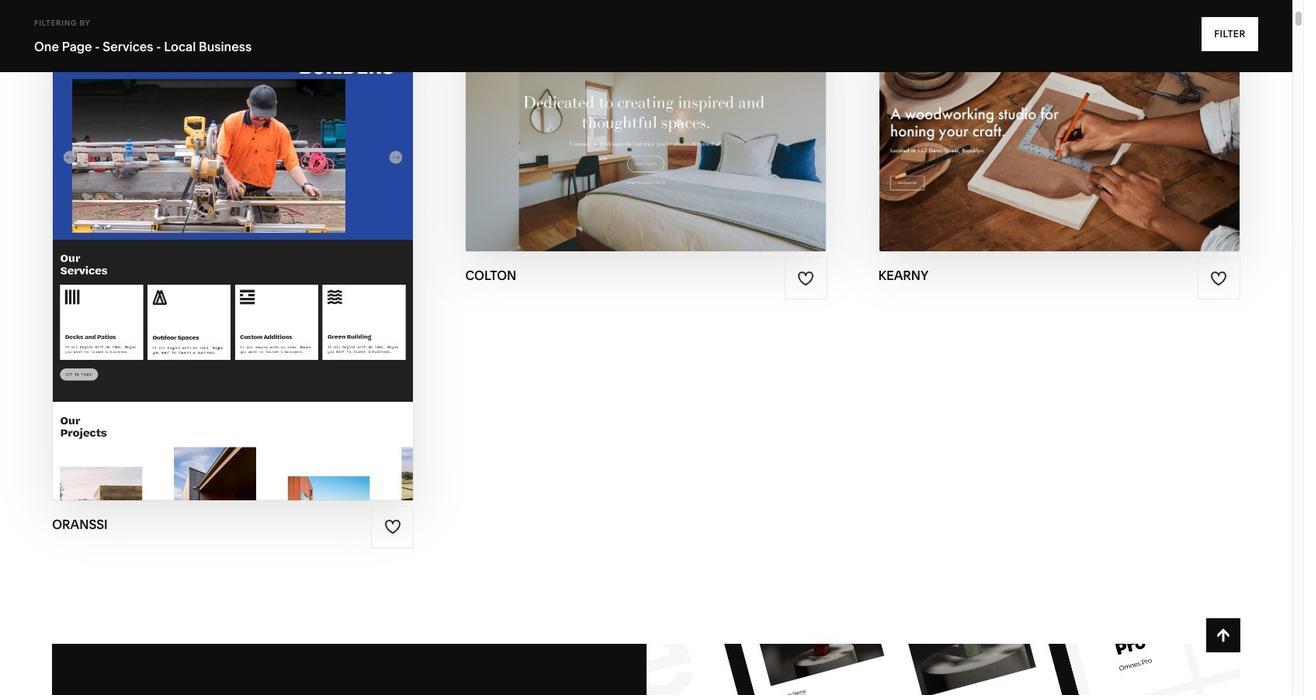Task type: locate. For each thing, give the bounding box(es) containing it.
add oranssi to your favorites list image
[[384, 519, 401, 536]]

back to top image
[[1215, 628, 1232, 645]]

preview of building your own template image
[[647, 645, 1241, 696]]



Task type: vqa. For each thing, say whether or not it's contained in the screenshot.
An to the right
no



Task type: describe. For each thing, give the bounding box(es) containing it.
colton image
[[466, 20, 827, 252]]

oranssi image
[[53, 20, 413, 501]]

add colton to your favorites list image
[[798, 270, 815, 287]]

kearny image
[[880, 20, 1240, 252]]



